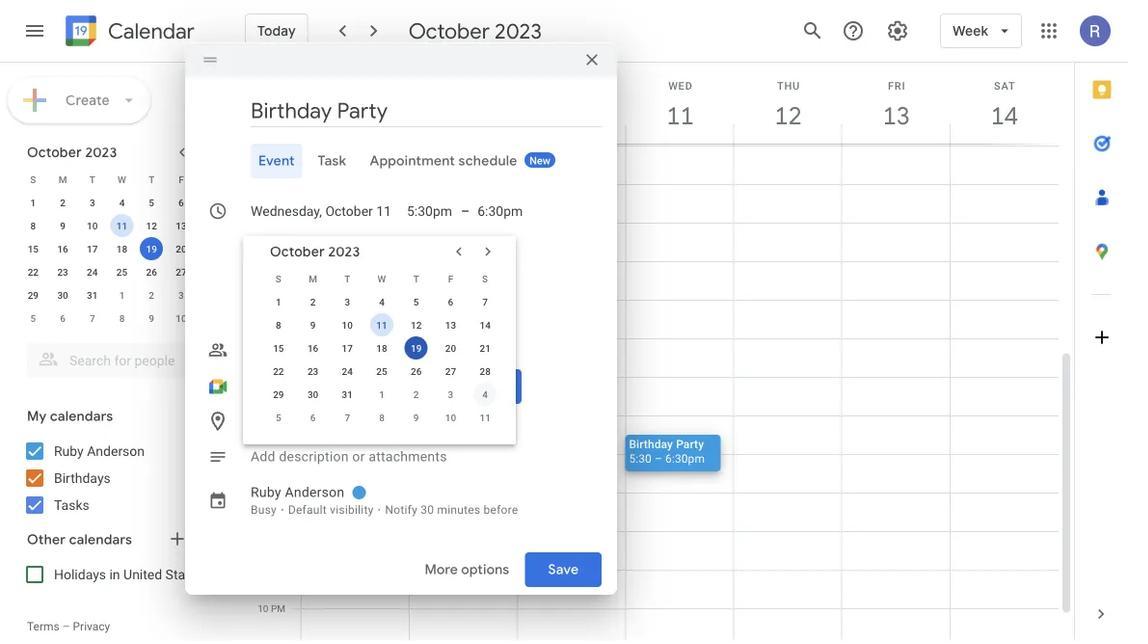 Task type: describe. For each thing, give the bounding box(es) containing it.
1 pm
[[263, 256, 286, 267]]

states
[[166, 567, 204, 583]]

default visibility
[[288, 504, 374, 517]]

a
[[282, 307, 289, 324]]

add guests button
[[243, 333, 602, 368]]

grid containing 11
[[247, 63, 1075, 642]]

12 pm
[[258, 217, 286, 229]]

appointment schedule
[[370, 152, 518, 170]]

f for 14 element related to rightmost row group
[[448, 273, 454, 285]]

13 link
[[875, 94, 919, 138]]

my calendars list
[[4, 436, 239, 521]]

all
[[277, 238, 292, 254]]

12 for "12" element corresponding to 11 cell corresponding to the top november 10 element
[[146, 220, 157, 232]]

21 element
[[474, 337, 497, 360]]

10 for november 10 element to the bottom
[[445, 412, 456, 424]]

11 element for 18 element associated with 11 cell corresponding to the top november 10 element
[[110, 214, 134, 237]]

pm for 1 pm
[[271, 256, 286, 267]]

add button
[[243, 404, 602, 439]]

3 pm
[[263, 333, 286, 344]]

11 cell for november 10 element to the bottom
[[365, 314, 399, 337]]

29 element for november 5 element for november 6 element corresponding to november 8 element for november 10 element to the bottom
[[267, 383, 290, 406]]

0 vertical spatial october 2023
[[409, 17, 542, 44]]

1 horizontal spatial tab list
[[1076, 63, 1129, 588]]

14 for the left row group
[[205, 220, 216, 232]]

5 for november 5 element corresponding to november 6 element for the top november 10 element november 8 element
[[30, 313, 36, 324]]

thu 12
[[774, 80, 801, 132]]

15 element for the left row group
[[22, 237, 45, 260]]

2 horizontal spatial 30
[[421, 504, 434, 517]]

other calendars button
[[4, 525, 239, 556]]

30 for november 6 element for the top november 10 element november 8 element
[[57, 289, 68, 301]]

find a time button
[[243, 298, 329, 333]]

1 vertical spatial anderson
[[285, 485, 345, 501]]

1 horizontal spatial ruby anderson
[[251, 485, 345, 501]]

2 horizontal spatial s
[[482, 273, 488, 285]]

Start time text field
[[407, 200, 453, 223]]

october for rightmost row group
[[270, 243, 325, 260]]

27 element for november 10 element to the bottom
[[439, 360, 463, 383]]

0 vertical spatial october
[[409, 17, 490, 44]]

0 vertical spatial november 10 element
[[170, 307, 193, 330]]

2 pm
[[263, 294, 286, 306]]

before
[[484, 504, 518, 517]]

pm for 3 pm
[[271, 333, 286, 344]]

party
[[676, 438, 704, 451]]

zone
[[366, 238, 395, 254]]

november 1 element for the top november 10 element november 8 element
[[110, 284, 134, 307]]

16 element for 23 element corresponding to november 6 element corresponding to november 8 element for november 10 element to the bottom's 30 element
[[302, 337, 325, 360]]

19 cell for "12" element for 11 cell for november 10 element to the bottom
[[399, 337, 434, 360]]

calendars for other calendars
[[69, 532, 132, 549]]

1 horizontal spatial october 2023 grid
[[261, 267, 503, 429]]

sat 14
[[990, 80, 1018, 132]]

tab list containing event
[[201, 144, 602, 178]]

14 inside column header
[[990, 100, 1018, 132]]

november 9 element for the top november 10 element november 8 element
[[140, 307, 163, 330]]

today
[[258, 22, 296, 40]]

20 element for the 13 'element' for "12" element for 11 cell for november 10 element to the bottom
[[439, 337, 463, 360]]

2023 for the left row group
[[85, 144, 117, 161]]

6 for november 6 element corresponding to november 8 element for november 10 element to the bottom
[[310, 412, 316, 424]]

1 horizontal spatial row group
[[261, 290, 503, 429]]

w for 11 cell corresponding to the top november 10 element
[[118, 174, 126, 185]]

11 element for 18 element for 11 cell for november 10 element to the bottom
[[370, 314, 394, 337]]

05
[[275, 128, 286, 140]]

or
[[353, 449, 365, 465]]

Start date text field
[[251, 200, 392, 223]]

2 horizontal spatial 2023
[[495, 17, 542, 44]]

find a time
[[251, 307, 322, 324]]

terms link
[[27, 620, 60, 634]]

november 7 element for 31 element corresponding to 24 element corresponding to 11 cell for november 10 element to the bottom
[[336, 406, 359, 429]]

minutes
[[437, 504, 481, 517]]

attachments
[[369, 449, 447, 465]]

create
[[66, 92, 110, 109]]

25 for the top november 10 element november 8 element november 1 element
[[117, 266, 128, 278]]

event
[[259, 152, 295, 170]]

27 for november 10 element to the bottom
[[445, 366, 456, 377]]

21
[[480, 342, 491, 354]]

tue
[[562, 80, 584, 92]]

create button
[[8, 77, 150, 123]]

other
[[27, 532, 66, 549]]

thu
[[778, 80, 801, 92]]

0 horizontal spatial –
[[62, 620, 70, 634]]

1 column header from the left
[[301, 63, 410, 144]]

11 inside wed 11
[[666, 100, 693, 132]]

gmt-
[[253, 128, 275, 140]]

20 element for the 13 'element' for "12" element corresponding to 11 cell corresponding to the top november 10 element
[[170, 237, 193, 260]]

add guests
[[251, 342, 321, 358]]

5 pm
[[263, 410, 286, 422]]

s for rightmost row group
[[276, 273, 282, 285]]

23 element for 30 element related to november 6 element for the top november 10 element november 8 element
[[51, 260, 74, 284]]

am for 11 am
[[271, 178, 286, 190]]

13 column header
[[842, 63, 951, 144]]

30 element for november 6 element for the top november 10 element november 8 element
[[51, 284, 74, 307]]

holidays in united states
[[54, 567, 204, 583]]

november 3 element for "27" element corresponding to november 10 element to the bottom
[[439, 383, 463, 406]]

wed 11
[[666, 80, 693, 132]]

1 vertical spatial ruby
[[251, 485, 281, 501]]

6:30pm
[[666, 452, 705, 465]]

all day
[[277, 238, 317, 254]]

schedule
[[459, 152, 518, 170]]

november 9 element for november 8 element for november 10 element to the bottom
[[405, 406, 428, 429]]

terms
[[27, 620, 60, 634]]

6 for november 6 element for the top november 10 element november 8 element
[[60, 313, 66, 324]]

my
[[27, 408, 47, 425]]

add description or attachments
[[251, 449, 447, 465]]

0 horizontal spatial row group
[[18, 191, 226, 330]]

1 vertical spatial november 10 element
[[439, 406, 463, 429]]

notify
[[385, 504, 418, 517]]

week
[[953, 22, 989, 40]]

3 for 3 pm
[[263, 333, 269, 344]]

10 for 10 am
[[258, 140, 268, 151]]

26 element for november 3 element corresponding to the top november 10 element "27" element
[[140, 260, 163, 284]]

31 element for 24 element related to 11 cell corresponding to the top november 10 element
[[81, 284, 104, 307]]

november 5 element for november 6 element corresponding to november 8 element for november 10 element to the bottom
[[267, 406, 290, 429]]

10 am
[[258, 140, 286, 151]]

november 3 element for the top november 10 element "27" element
[[170, 284, 193, 307]]

privacy link
[[73, 620, 110, 634]]

task button
[[310, 144, 354, 178]]

25 element for 18 element associated with 11 cell corresponding to the top november 10 element
[[110, 260, 134, 284]]

default
[[288, 504, 327, 517]]

17 for 24 element related to 11 cell corresponding to the top november 10 element
[[87, 243, 98, 255]]

birthdays
[[54, 470, 111, 486]]

time
[[332, 238, 363, 254]]

task
[[318, 152, 347, 170]]

20 for "27" element corresponding to november 10 element to the bottom
[[445, 342, 456, 354]]

november 2 element for 26 element for november 3 element related to "27" element corresponding to november 10 element to the bottom
[[405, 383, 428, 406]]

16 element for 23 element associated with 30 element related to november 6 element for the top november 10 element november 8 element
[[51, 237, 74, 260]]

22 element for the left row group 15 element
[[22, 260, 45, 284]]

26 for 18 element for 11 cell for november 10 element to the bottom
[[411, 366, 422, 377]]

to element
[[461, 203, 470, 219]]

22 for the top november 10 element
[[28, 266, 39, 278]]

26 for 18 element associated with 11 cell corresponding to the top november 10 element
[[146, 266, 157, 278]]

week button
[[941, 8, 1023, 54]]

terms – privacy
[[27, 620, 110, 634]]

s for the left row group
[[30, 174, 36, 185]]

calendars for my calendars
[[50, 408, 113, 425]]

0 horizontal spatial october 2023 grid
[[18, 168, 226, 330]]

20 for the top november 10 element "27" element
[[176, 243, 187, 255]]

november 6 element for the top november 10 element november 8 element
[[51, 307, 74, 330]]

31 element for 24 element corresponding to 11 cell for november 10 element to the bottom
[[336, 383, 359, 406]]

5 for 5 pm
[[263, 410, 269, 422]]

17 element for 24 element corresponding to 11 cell for november 10 element to the bottom
[[336, 337, 359, 360]]

19 for 26 element for november 3 element corresponding to the top november 10 element "27" element
[[146, 243, 157, 255]]

15 element for rightmost row group
[[267, 337, 290, 360]]

day
[[296, 238, 317, 254]]

add for add guests
[[251, 342, 276, 358]]

28
[[480, 366, 491, 377]]

october 2023 for the left row group
[[27, 144, 117, 161]]

11 column header
[[626, 63, 735, 144]]

pm for 12 pm
[[271, 217, 286, 229]]

appointment
[[370, 152, 455, 170]]

Add title text field
[[251, 96, 602, 125]]

calendar heading
[[104, 18, 195, 45]]

united
[[124, 567, 162, 583]]

tasks
[[54, 497, 89, 513]]

10 element for 17 element corresponding to 24 element related to 11 cell corresponding to the top november 10 element
[[81, 214, 104, 237]]

am for 10 am
[[271, 140, 286, 151]]

sat
[[995, 80, 1016, 92]]

time zone
[[332, 238, 395, 254]]

24 for 24 element corresponding to 11 cell for november 10 element to the bottom
[[342, 366, 353, 377]]

in
[[109, 567, 120, 583]]

4 pm
[[263, 371, 286, 383]]

other calendars
[[27, 532, 132, 549]]

birthday
[[629, 438, 673, 451]]

event button
[[251, 144, 303, 178]]

holidays
[[54, 567, 106, 583]]

today button
[[245, 8, 308, 54]]

12 column header
[[734, 63, 843, 144]]



Task type: locate. For each thing, give the bounding box(es) containing it.
2023 down the "create"
[[85, 144, 117, 161]]

0 vertical spatial 18
[[117, 243, 128, 255]]

13 inside column header
[[882, 100, 910, 132]]

31 element
[[81, 284, 104, 307], [336, 383, 359, 406]]

column header up task
[[301, 63, 410, 144]]

november 3 element
[[170, 284, 193, 307], [439, 383, 463, 406]]

1 horizontal spatial 29
[[273, 389, 284, 400]]

6 for 6 pm
[[263, 449, 269, 460]]

november 9 element up search for people text field
[[140, 307, 163, 330]]

0 horizontal spatial november 6 element
[[51, 307, 74, 330]]

17 element for 24 element related to 11 cell corresponding to the top november 10 element
[[81, 237, 104, 260]]

1 vertical spatial m
[[309, 273, 317, 285]]

1 vertical spatial –
[[655, 452, 663, 465]]

ruby up busy at bottom left
[[251, 485, 281, 501]]

s down 'create' popup button
[[30, 174, 36, 185]]

f left 11 am
[[179, 174, 184, 185]]

31 for november 6 element for the top november 10 element november 8 element
[[87, 289, 98, 301]]

november 6 element for november 8 element for november 10 element to the bottom
[[302, 406, 325, 429]]

22 element
[[22, 260, 45, 284], [267, 360, 290, 383]]

13 element for "12" element for 11 cell for november 10 element to the bottom
[[439, 314, 463, 337]]

0 horizontal spatial 13 element
[[170, 214, 193, 237]]

2 pm from the top
[[271, 256, 286, 267]]

new
[[530, 155, 551, 167]]

1 add from the top
[[251, 342, 276, 358]]

busy
[[251, 504, 277, 517]]

11 cell for the top november 10 element
[[107, 214, 137, 237]]

12 element
[[140, 214, 163, 237], [405, 314, 428, 337]]

ruby up 'birthdays'
[[54, 443, 84, 459]]

2 horizontal spatial –
[[655, 452, 663, 465]]

november 7 element for 31 element for 24 element related to 11 cell corresponding to the top november 10 element
[[81, 307, 104, 330]]

31 up add description or attachments
[[342, 389, 353, 400]]

column header
[[301, 63, 410, 144], [409, 63, 518, 144]]

25 element
[[110, 260, 134, 284], [370, 360, 394, 383]]

november 8 element for the top november 10 element
[[110, 307, 134, 330]]

27 element left 28
[[439, 360, 463, 383]]

22
[[28, 266, 39, 278], [273, 366, 284, 377]]

29 for november 5 element for november 6 element corresponding to november 8 element for november 10 element to the bottom
[[273, 389, 284, 400]]

0 horizontal spatial 25 element
[[110, 260, 134, 284]]

my calendars
[[27, 408, 113, 425]]

1 vertical spatial 22
[[273, 366, 284, 377]]

f down start time text box
[[448, 273, 454, 285]]

1 vertical spatial november 1 element
[[370, 383, 394, 406]]

2 column header from the left
[[409, 63, 518, 144]]

1 horizontal spatial 14 element
[[474, 314, 497, 337]]

november 6 element
[[51, 307, 74, 330], [302, 406, 325, 429]]

4 pm from the top
[[271, 333, 286, 344]]

12 inside column header
[[774, 100, 801, 132]]

16 for 11 cell corresponding to the top november 10 element
[[57, 243, 68, 255]]

31 element up add description or attachments
[[336, 383, 359, 406]]

1 horizontal spatial 23 element
[[302, 360, 325, 383]]

0 horizontal spatial november 10 element
[[170, 307, 193, 330]]

0 horizontal spatial 30 element
[[51, 284, 74, 307]]

ruby anderson inside my calendars list
[[54, 443, 145, 459]]

0 vertical spatial –
[[461, 203, 470, 219]]

26 element up 'add' dropdown button
[[405, 360, 428, 383]]

23 element for november 6 element corresponding to november 8 element for november 10 element to the bottom's 30 element
[[302, 360, 325, 383]]

2 vertical spatial 14
[[480, 319, 491, 331]]

0 vertical spatial 12 element
[[140, 214, 163, 237]]

privacy
[[73, 620, 110, 634]]

november 7 element
[[81, 307, 104, 330], [336, 406, 359, 429]]

0 horizontal spatial november 5 element
[[22, 307, 45, 330]]

ruby inside my calendars list
[[54, 443, 84, 459]]

1 horizontal spatial 18 element
[[370, 337, 394, 360]]

1 inside grid
[[263, 256, 269, 267]]

18 for 18 element for 11 cell for november 10 element to the bottom
[[377, 342, 388, 354]]

november 8 element up search for people text field
[[110, 307, 134, 330]]

17 element
[[81, 237, 104, 260], [336, 337, 359, 360]]

12 for "12" element for 11 cell for november 10 element to the bottom
[[411, 319, 422, 331]]

calendars up the in
[[69, 532, 132, 549]]

november 10 element
[[170, 307, 193, 330], [439, 406, 463, 429]]

1 vertical spatial 25
[[377, 366, 388, 377]]

13 for 11 cell for november 10 element to the bottom
[[445, 319, 456, 331]]

30 element for november 6 element corresponding to november 8 element for november 10 element to the bottom
[[302, 383, 325, 406]]

1 horizontal spatial m
[[309, 273, 317, 285]]

19 cell for "12" element corresponding to 11 cell corresponding to the top november 10 element
[[137, 237, 166, 260]]

17 for 24 element corresponding to 11 cell for november 10 element to the bottom
[[342, 342, 353, 354]]

30 up search for people text field
[[57, 289, 68, 301]]

19, today element for "12" element corresponding to 11 cell corresponding to the top november 10 element
[[140, 237, 163, 260]]

1 vertical spatial 26 element
[[405, 360, 428, 383]]

18
[[117, 243, 128, 255], [377, 342, 388, 354]]

pm for 7 pm
[[271, 487, 286, 499]]

0 vertical spatial november 6 element
[[51, 307, 74, 330]]

1 vertical spatial november 2 element
[[405, 383, 428, 406]]

1 horizontal spatial november 5 element
[[267, 406, 290, 429]]

13 element for "12" element corresponding to 11 cell corresponding to the top november 10 element
[[170, 214, 193, 237]]

18 for 18 element associated with 11 cell corresponding to the top november 10 element
[[117, 243, 128, 255]]

november 1 element
[[110, 284, 134, 307], [370, 383, 394, 406]]

– inside the birthday party 5:30 – 6:30pm
[[655, 452, 663, 465]]

1 vertical spatial 19
[[411, 342, 422, 354]]

add other calendars image
[[168, 530, 187, 549]]

0 vertical spatial 15 element
[[22, 237, 45, 260]]

1 horizontal spatial 22 element
[[267, 360, 290, 383]]

12 element for 11 cell corresponding to the top november 10 element
[[140, 214, 163, 237]]

2 vertical spatial –
[[62, 620, 70, 634]]

s down end time text field
[[482, 273, 488, 285]]

anderson inside my calendars list
[[87, 443, 145, 459]]

november 6 element right 5 pm
[[302, 406, 325, 429]]

20 element left 21 at left bottom
[[439, 337, 463, 360]]

2 am from the top
[[271, 178, 286, 190]]

calendar
[[108, 18, 195, 45]]

1 vertical spatial 17 element
[[336, 337, 359, 360]]

20
[[176, 243, 187, 255], [445, 342, 456, 354]]

f
[[179, 174, 184, 185], [448, 273, 454, 285]]

25 element up search for people text field
[[110, 260, 134, 284]]

15 for the left row group 15 element
[[28, 243, 39, 255]]

1 horizontal spatial 19, today element
[[405, 337, 428, 360]]

10 element for 17 element for 24 element corresponding to 11 cell for november 10 element to the bottom
[[336, 314, 359, 337]]

9 pm from the top
[[271, 603, 286, 615]]

25 element up 'add' dropdown button
[[370, 360, 394, 383]]

2
[[60, 197, 66, 208], [149, 289, 154, 301], [263, 294, 269, 306], [310, 296, 316, 308], [414, 389, 419, 400]]

14 element for rightmost row group
[[474, 314, 497, 337]]

0 horizontal spatial 2023
[[85, 144, 117, 161]]

18 element for 11 cell corresponding to the top november 10 element
[[110, 237, 134, 260]]

19 cell
[[137, 237, 166, 260], [399, 337, 434, 360]]

25 up search for people text field
[[117, 266, 128, 278]]

0 horizontal spatial s
[[30, 174, 36, 185]]

31 for november 6 element corresponding to november 8 element for november 10 element to the bottom
[[342, 389, 353, 400]]

f for the left row group 14 element
[[179, 174, 184, 185]]

14 element up 21 at left bottom
[[474, 314, 497, 337]]

Search for people text field
[[39, 343, 208, 378]]

3 inside grid
[[263, 333, 269, 344]]

my calendars button
[[4, 401, 239, 432]]

23
[[57, 266, 68, 278], [308, 366, 319, 377]]

1 vertical spatial 31
[[342, 389, 353, 400]]

23 for the left row group 15 element
[[57, 266, 68, 278]]

1 vertical spatial 16
[[308, 342, 319, 354]]

0 vertical spatial 13
[[882, 100, 910, 132]]

row
[[18, 168, 226, 191], [18, 191, 226, 214], [18, 214, 226, 237], [18, 237, 226, 260], [18, 260, 226, 284], [261, 267, 503, 290], [18, 284, 226, 307], [261, 290, 503, 314], [18, 307, 226, 330], [261, 314, 503, 337], [261, 337, 503, 360], [261, 360, 503, 383], [261, 383, 503, 406], [261, 406, 503, 429]]

14 for rightmost row group
[[480, 319, 491, 331]]

0 horizontal spatial 19, today element
[[140, 237, 163, 260]]

10 element
[[81, 214, 104, 237], [336, 314, 359, 337]]

0 horizontal spatial 23 element
[[51, 260, 74, 284]]

add up 7 pm
[[251, 449, 276, 465]]

1 horizontal spatial 24 element
[[336, 360, 359, 383]]

13 down fri
[[882, 100, 910, 132]]

add inside dropdown button
[[251, 342, 276, 358]]

time zone button
[[325, 229, 403, 263]]

october down 12 pm
[[270, 243, 325, 260]]

1 horizontal spatial 13
[[445, 319, 456, 331]]

20 element left 1 pm on the left of page
[[170, 237, 193, 260]]

26 element up search for people text field
[[140, 260, 163, 284]]

anderson down my calendars dropdown button
[[87, 443, 145, 459]]

0 horizontal spatial october
[[27, 144, 82, 161]]

description
[[279, 449, 349, 465]]

november 2 element
[[140, 284, 163, 307], [405, 383, 428, 406]]

new element
[[525, 152, 556, 168]]

m down 'create' popup button
[[59, 174, 67, 185]]

s down 1 pm on the left of page
[[276, 273, 282, 285]]

0 vertical spatial 22
[[28, 266, 39, 278]]

october down 'create' popup button
[[27, 144, 82, 161]]

1 horizontal spatial 14
[[480, 319, 491, 331]]

november 8 element for november 10 element to the bottom
[[370, 406, 394, 429]]

2 vertical spatial add
[[251, 449, 276, 465]]

26 element for november 3 element related to "27" element corresponding to november 10 element to the bottom
[[405, 360, 428, 383]]

pm for 2 pm
[[271, 294, 286, 306]]

27 left 1 pm on the left of page
[[176, 266, 187, 278]]

23 for 15 element associated with rightmost row group
[[308, 366, 319, 377]]

14 down sat
[[990, 100, 1018, 132]]

10 for 10 pm
[[258, 603, 269, 615]]

add inside 'add' dropdown button
[[251, 413, 279, 429]]

october up add title text box
[[409, 17, 490, 44]]

0 vertical spatial 25 element
[[110, 260, 134, 284]]

29 element
[[22, 284, 45, 307], [267, 383, 290, 406]]

15 for 15 element associated with rightmost row group
[[273, 342, 284, 354]]

am down event
[[271, 178, 286, 190]]

30 for november 6 element corresponding to november 8 element for november 10 element to the bottom
[[308, 389, 319, 400]]

0 vertical spatial 29 element
[[22, 284, 45, 307]]

1 vertical spatial 31 element
[[336, 383, 359, 406]]

24 right 4 pm
[[342, 366, 353, 377]]

29
[[28, 289, 39, 301], [273, 389, 284, 400]]

8 pm from the top
[[271, 487, 286, 499]]

wed
[[669, 80, 693, 92]]

november 9 element up attachments
[[405, 406, 428, 429]]

27 for the top november 10 element
[[176, 266, 187, 278]]

5:30
[[629, 452, 652, 465]]

gmt-05
[[253, 128, 286, 140]]

0 vertical spatial m
[[59, 174, 67, 185]]

5 inside grid
[[263, 410, 269, 422]]

13 left 12 pm
[[176, 220, 187, 232]]

1 vertical spatial november 5 element
[[267, 406, 290, 429]]

30 element
[[51, 284, 74, 307], [302, 383, 325, 406]]

14 up 21 at left bottom
[[480, 319, 491, 331]]

0 horizontal spatial 14
[[205, 220, 216, 232]]

tab list
[[1076, 63, 1129, 588], [201, 144, 602, 178]]

13 element
[[170, 214, 193, 237], [439, 314, 463, 337]]

0 vertical spatial 26 element
[[140, 260, 163, 284]]

main drawer image
[[23, 19, 46, 42]]

1 horizontal spatial november 10 element
[[439, 406, 463, 429]]

grid
[[247, 63, 1075, 642]]

1 vertical spatial 11 cell
[[365, 314, 399, 337]]

20 element
[[170, 237, 193, 260], [439, 337, 463, 360]]

november 1 element for november 8 element for november 10 element to the bottom
[[370, 383, 394, 406]]

guests
[[279, 342, 321, 358]]

november 1 element down the add guests dropdown button
[[370, 383, 394, 406]]

ruby anderson
[[54, 443, 145, 459], [251, 485, 345, 501]]

ruby
[[54, 443, 84, 459], [251, 485, 281, 501]]

fri
[[889, 80, 906, 92]]

settings menu image
[[887, 19, 910, 42]]

1 am from the top
[[271, 140, 286, 151]]

november 3 element left november 4 element at the left
[[439, 383, 463, 406]]

1 horizontal spatial 2023
[[328, 243, 360, 260]]

– right "terms" "link"
[[62, 620, 70, 634]]

pm
[[271, 217, 286, 229], [271, 256, 286, 267], [271, 294, 286, 306], [271, 333, 286, 344], [271, 371, 286, 383], [271, 410, 286, 422], [271, 449, 286, 460], [271, 487, 286, 499], [271, 603, 286, 615]]

6 inside grid
[[263, 449, 269, 460]]

1 vertical spatial 12 element
[[405, 314, 428, 337]]

1 horizontal spatial november 8 element
[[370, 406, 394, 429]]

– left end time text field
[[461, 203, 470, 219]]

0 horizontal spatial 27
[[176, 266, 187, 278]]

0 horizontal spatial m
[[59, 174, 67, 185]]

november 4 element
[[474, 383, 497, 406]]

2023 left zone
[[328, 243, 360, 260]]

add up 4 pm
[[251, 342, 276, 358]]

anderson
[[87, 443, 145, 459], [285, 485, 345, 501]]

m down day
[[309, 273, 317, 285]]

add up 6 pm
[[251, 413, 279, 429]]

w down zone
[[378, 273, 386, 285]]

8
[[30, 220, 36, 232], [119, 313, 125, 324], [276, 319, 281, 331], [379, 412, 385, 424]]

13 element left 12 pm
[[170, 214, 193, 237]]

28 element
[[474, 360, 497, 383]]

anderson up default
[[285, 485, 345, 501]]

14 element
[[199, 214, 223, 237], [474, 314, 497, 337]]

11 cell
[[107, 214, 137, 237], [365, 314, 399, 337]]

26 up 'add' dropdown button
[[411, 366, 422, 377]]

3 add from the top
[[251, 449, 276, 465]]

pm for 5 pm
[[271, 410, 286, 422]]

24 up search for people text field
[[87, 266, 98, 278]]

october 2023 up add title text box
[[409, 17, 542, 44]]

november 3 element left find
[[170, 284, 193, 307]]

4
[[119, 197, 125, 208], [379, 296, 385, 308], [263, 371, 269, 383], [483, 389, 488, 400]]

2 add from the top
[[251, 413, 279, 429]]

5 for november 5 element for november 6 element corresponding to november 8 element for november 10 element to the bottom
[[276, 412, 281, 424]]

0 vertical spatial 24
[[87, 266, 98, 278]]

calendars right my
[[50, 408, 113, 425]]

november 11 element
[[474, 406, 497, 429]]

w down 'create' popup button
[[118, 174, 126, 185]]

End time text field
[[478, 200, 524, 223]]

birthday party 5:30 – 6:30pm
[[629, 438, 705, 465]]

30 right notify
[[421, 504, 434, 517]]

2023
[[495, 17, 542, 44], [85, 144, 117, 161], [328, 243, 360, 260]]

18 element
[[110, 237, 134, 260], [370, 337, 394, 360]]

october 2023 down 'create' popup button
[[27, 144, 117, 161]]

november 8 element
[[110, 307, 134, 330], [370, 406, 394, 429]]

pm for 4 pm
[[271, 371, 286, 383]]

27
[[176, 266, 187, 278], [445, 366, 456, 377]]

27 left 28
[[445, 366, 456, 377]]

25 up 'add' dropdown button
[[377, 366, 388, 377]]

10 pm
[[258, 603, 286, 615]]

22 element for 15 element associated with rightmost row group
[[267, 360, 290, 383]]

0 vertical spatial 23 element
[[51, 260, 74, 284]]

None search field
[[0, 336, 239, 378]]

30 element right 4 pm
[[302, 383, 325, 406]]

14 link
[[983, 94, 1027, 138]]

13 element left 21 element
[[439, 314, 463, 337]]

12 for 12 pm
[[258, 217, 269, 229]]

november 2 element down the add guests dropdown button
[[405, 383, 428, 406]]

calendar element
[[62, 12, 195, 54]]

november 6 element up search for people text field
[[51, 307, 74, 330]]

november 2 element for 26 element for november 3 element corresponding to the top november 10 element "27" element
[[140, 284, 163, 307]]

1 horizontal spatial 15 element
[[267, 337, 290, 360]]

0 horizontal spatial 10 element
[[81, 214, 104, 237]]

1 vertical spatial 23
[[308, 366, 319, 377]]

1 horizontal spatial –
[[461, 203, 470, 219]]

october 2023 down start date text box
[[270, 243, 360, 260]]

31 element up search for people text field
[[81, 284, 104, 307]]

1 horizontal spatial 25 element
[[370, 360, 394, 383]]

november 7 element up search for people text field
[[81, 307, 104, 330]]

7 pm
[[263, 487, 286, 499]]

am
[[271, 140, 286, 151], [271, 178, 286, 190]]

18 element for 11 cell for november 10 element to the bottom
[[370, 337, 394, 360]]

7 pm from the top
[[271, 449, 286, 460]]

29 element for november 5 element corresponding to november 6 element for the top november 10 element november 8 element
[[22, 284, 45, 307]]

0 horizontal spatial 18 element
[[110, 237, 134, 260]]

19, today element
[[140, 237, 163, 260], [405, 337, 428, 360]]

13 up the add guests dropdown button
[[445, 319, 456, 331]]

25 for november 8 element for november 10 element to the bottom's november 1 element
[[377, 366, 388, 377]]

visibility
[[330, 504, 374, 517]]

1 vertical spatial 18 element
[[370, 337, 394, 360]]

0 horizontal spatial 31 element
[[81, 284, 104, 307]]

26 element
[[140, 260, 163, 284], [405, 360, 428, 383]]

1 vertical spatial 2023
[[85, 144, 117, 161]]

12
[[774, 100, 801, 132], [258, 217, 269, 229], [146, 220, 157, 232], [411, 319, 422, 331]]

13
[[882, 100, 910, 132], [176, 220, 187, 232], [445, 319, 456, 331]]

2 vertical spatial 13
[[445, 319, 456, 331]]

1 horizontal spatial 12 element
[[405, 314, 428, 337]]

27 element left 1 pm on the left of page
[[170, 260, 193, 284]]

30 down guests
[[308, 389, 319, 400]]

19, today element for "12" element for 11 cell for november 10 element to the bottom
[[405, 337, 428, 360]]

october
[[409, 17, 490, 44], [27, 144, 82, 161], [270, 243, 325, 260]]

1 pm from the top
[[271, 217, 286, 229]]

row group
[[18, 191, 226, 330], [261, 290, 503, 429]]

0 horizontal spatial 15 element
[[22, 237, 45, 260]]

pm for 10 pm
[[271, 603, 286, 615]]

m for the left row group
[[59, 174, 67, 185]]

tue column header
[[517, 63, 627, 144]]

24 element up search for people text field
[[81, 260, 104, 284]]

11 am
[[258, 178, 286, 190]]

1 vertical spatial 29
[[273, 389, 284, 400]]

0 vertical spatial 30
[[57, 289, 68, 301]]

1 vertical spatial add
[[251, 413, 279, 429]]

5
[[149, 197, 154, 208], [414, 296, 419, 308], [30, 313, 36, 324], [263, 410, 269, 422], [276, 412, 281, 424]]

14
[[990, 100, 1018, 132], [205, 220, 216, 232], [480, 319, 491, 331]]

27 element for the top november 10 element
[[170, 260, 193, 284]]

0 horizontal spatial 14 element
[[199, 214, 223, 237]]

6
[[179, 197, 184, 208], [448, 296, 454, 308], [60, 313, 66, 324], [310, 412, 316, 424], [263, 449, 269, 460]]

2 horizontal spatial october 2023
[[409, 17, 542, 44]]

fri 13
[[882, 80, 910, 132]]

0 vertical spatial 20 element
[[170, 237, 193, 260]]

1 horizontal spatial november 7 element
[[336, 406, 359, 429]]

16 element
[[51, 237, 74, 260], [302, 337, 325, 360]]

1 vertical spatial 18
[[377, 342, 388, 354]]

11 link
[[658, 94, 703, 138]]

24 element
[[81, 260, 104, 284], [336, 360, 359, 383]]

31 up search for people text field
[[87, 289, 98, 301]]

5 pm from the top
[[271, 371, 286, 383]]

0 horizontal spatial 29
[[28, 289, 39, 301]]

0 vertical spatial 19
[[146, 243, 157, 255]]

0 vertical spatial 14 element
[[199, 214, 223, 237]]

november 5 element for november 6 element for the top november 10 element november 8 element
[[22, 307, 45, 330]]

ruby anderson up 'birthdays'
[[54, 443, 145, 459]]

24 for 24 element related to 11 cell corresponding to the top november 10 element
[[87, 266, 98, 278]]

1 vertical spatial 22 element
[[267, 360, 290, 383]]

1 vertical spatial 16 element
[[302, 337, 325, 360]]

column header up appointment schedule
[[409, 63, 518, 144]]

6 pm from the top
[[271, 410, 286, 422]]

november 9 element
[[140, 307, 163, 330], [405, 406, 428, 429]]

23 element
[[51, 260, 74, 284], [302, 360, 325, 383]]

26 up search for people text field
[[146, 266, 157, 278]]

add for add description or attachments
[[251, 449, 276, 465]]

notify 30 minutes before
[[385, 504, 518, 517]]

1 vertical spatial 11 element
[[370, 314, 394, 337]]

november 5 element
[[22, 307, 45, 330], [267, 406, 290, 429]]

1 horizontal spatial 26 element
[[405, 360, 428, 383]]

1 horizontal spatial 23
[[308, 366, 319, 377]]

time
[[292, 307, 322, 324]]

3 pm from the top
[[271, 294, 286, 306]]

6 pm
[[263, 449, 286, 460]]

1 vertical spatial 15 element
[[267, 337, 290, 360]]

24 element right 4 pm
[[336, 360, 359, 383]]

14 left 12 pm
[[205, 220, 216, 232]]

14 column header
[[950, 63, 1059, 144]]

30
[[57, 289, 68, 301], [308, 389, 319, 400], [421, 504, 434, 517]]

25 element for 18 element for 11 cell for november 10 element to the bottom
[[370, 360, 394, 383]]

november 8 element up attachments
[[370, 406, 394, 429]]

22 for november 10 element to the bottom
[[273, 366, 284, 377]]

ruby anderson up default
[[251, 485, 345, 501]]

1 horizontal spatial 27
[[445, 366, 456, 377]]

pm for 6 pm
[[271, 449, 286, 460]]

november 1 element up search for people text field
[[110, 284, 134, 307]]

1 horizontal spatial 11 cell
[[365, 314, 399, 337]]

1 vertical spatial am
[[271, 178, 286, 190]]

– down birthday
[[655, 452, 663, 465]]

am up event
[[271, 140, 286, 151]]

15 element
[[22, 237, 45, 260], [267, 337, 290, 360]]

november 7 element up add description or attachments
[[336, 406, 359, 429]]

t
[[89, 174, 95, 185], [149, 174, 155, 185], [345, 273, 351, 285], [414, 273, 419, 285]]

november 2 element up search for people text field
[[140, 284, 163, 307]]

31
[[87, 289, 98, 301], [342, 389, 353, 400]]

14 element left 12 pm
[[199, 214, 223, 237]]

13 for 11 cell corresponding to the top november 10 element
[[176, 220, 187, 232]]

1 horizontal spatial 29 element
[[267, 383, 290, 406]]

november 10 element up search for people text field
[[170, 307, 193, 330]]

1 vertical spatial ruby anderson
[[251, 485, 345, 501]]

16
[[57, 243, 68, 255], [308, 342, 319, 354]]

0 horizontal spatial 31
[[87, 289, 98, 301]]

27 element
[[170, 260, 193, 284], [439, 360, 463, 383]]

12 link
[[767, 94, 811, 138]]

24 element for 11 cell for november 10 element to the bottom
[[336, 360, 359, 383]]

11 element
[[110, 214, 134, 237], [370, 314, 394, 337]]

1 horizontal spatial 20
[[445, 342, 456, 354]]

–
[[461, 203, 470, 219], [655, 452, 663, 465], [62, 620, 70, 634]]

october for the left row group
[[27, 144, 82, 161]]

add for add
[[251, 413, 279, 429]]

2023 up tue column header
[[495, 17, 542, 44]]

m for rightmost row group
[[309, 273, 317, 285]]

find
[[251, 307, 278, 324]]

0 horizontal spatial november 7 element
[[81, 307, 104, 330]]

2 vertical spatial october 2023
[[270, 243, 360, 260]]

november 10 element left november 11 element
[[439, 406, 463, 429]]

2023 for rightmost row group
[[328, 243, 360, 260]]

30 element up search for people text field
[[51, 284, 74, 307]]

11
[[666, 100, 693, 132], [258, 178, 268, 190], [117, 220, 128, 232], [377, 319, 388, 331], [480, 412, 491, 424]]

october 2023 grid
[[18, 168, 226, 330], [261, 267, 503, 429]]



Task type: vqa. For each thing, say whether or not it's contained in the screenshot.


